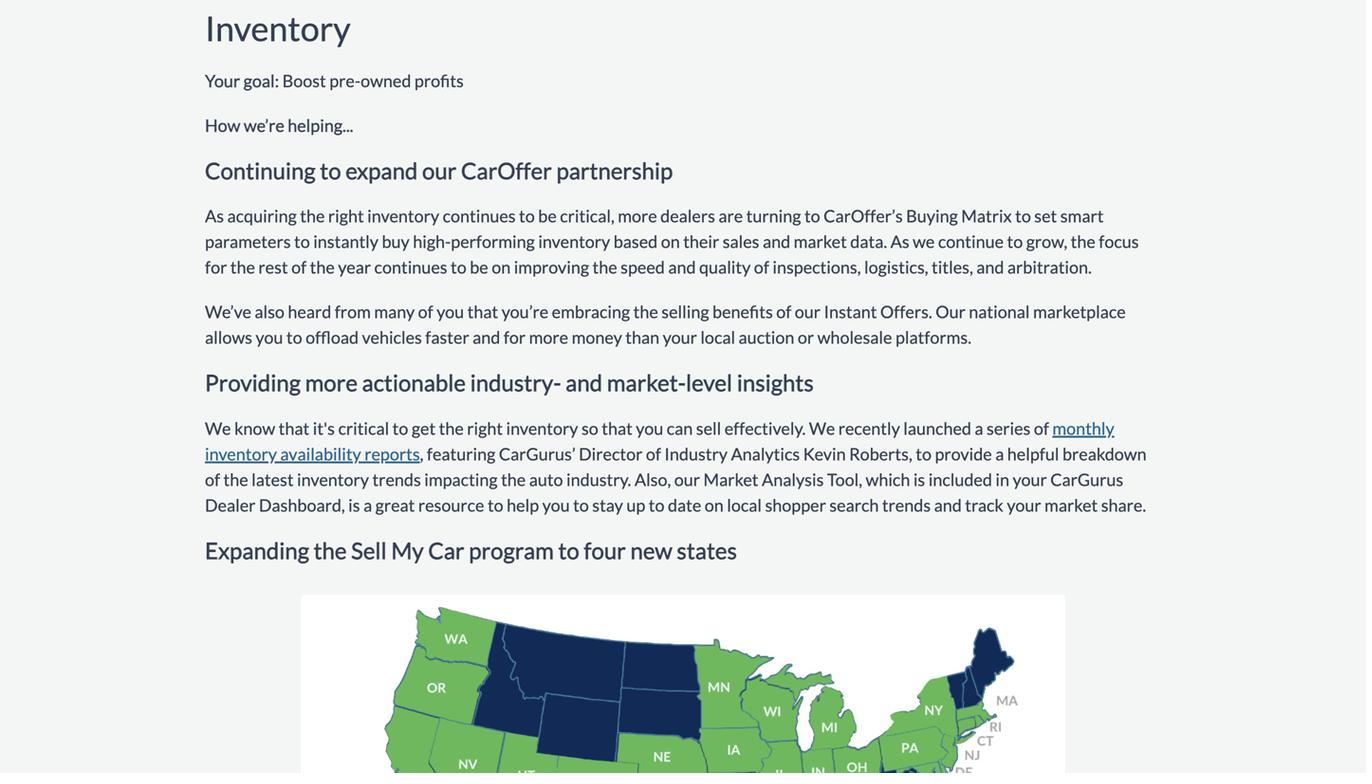 Task type: vqa. For each thing, say whether or not it's contained in the screenshot.
marketplace at the right top of page
yes



Task type: describe. For each thing, give the bounding box(es) containing it.
great
[[376, 495, 415, 516]]

it's
[[313, 418, 335, 439]]

offload
[[306, 327, 359, 348]]

car
[[428, 537, 465, 564]]

many
[[374, 302, 415, 322]]

arbitration.
[[1008, 257, 1092, 278]]

cargurus'
[[499, 444, 576, 465]]

1 horizontal spatial trends
[[883, 495, 931, 516]]

monthly inventory availability reports
[[205, 418, 1115, 465]]

resource
[[418, 495, 485, 516]]

embracing
[[552, 302, 630, 322]]

help
[[507, 495, 539, 516]]

recently
[[839, 418, 901, 439]]

1 vertical spatial be
[[470, 257, 489, 278]]

the down smart
[[1071, 231, 1096, 252]]

industry
[[665, 444, 728, 465]]

caroffer's
[[824, 206, 903, 227]]

and up so
[[566, 369, 603, 396]]

the inside we've also heard from many of you that you're embracing the selling benefits of our instant offers. our national marketplace allows you to offload vehicles faster and for more money than your local auction or wholesale platforms.
[[634, 302, 659, 322]]

0 horizontal spatial as
[[205, 206, 224, 227]]

continue
[[939, 231, 1004, 252]]

the left sell
[[314, 537, 347, 564]]

1 vertical spatial on
[[492, 257, 511, 278]]

breakdown
[[1063, 444, 1147, 465]]

instantly
[[313, 231, 379, 252]]

focus
[[1099, 231, 1140, 252]]

smart
[[1061, 206, 1104, 227]]

expanding the sell my car program to four new states
[[205, 537, 737, 564]]

tool,
[[828, 469, 863, 490]]

date
[[668, 495, 702, 516]]

improving
[[514, 257, 589, 278]]

search
[[830, 495, 879, 516]]

for inside "as acquiring the right inventory continues to be critical, more dealers are turning to caroffer's buying matrix to set smart parameters to instantly buy high-performing inventory based on their sales and market data.  as we continue to grow, the focus for the rest of the year continues to be on improving the speed and quality of inspections, logistics, titles, and arbitration."
[[205, 257, 227, 278]]

1 horizontal spatial as
[[891, 231, 910, 252]]

buying
[[907, 206, 958, 227]]

titles,
[[932, 257, 974, 278]]

pre-
[[330, 70, 361, 91]]

of up also,
[[646, 444, 661, 465]]

the left year
[[310, 257, 335, 278]]

platforms.
[[896, 327, 972, 348]]

set
[[1035, 206, 1058, 227]]

our inside we've also heard from many of you that you're embracing the selling benefits of our instant offers. our national marketplace allows you to offload vehicles faster and for more money than your local auction or wholesale platforms.
[[795, 302, 821, 322]]

of up dealer
[[205, 469, 220, 490]]

which
[[866, 469, 911, 490]]

2 we from the left
[[809, 418, 836, 439]]

inventory up buy
[[367, 206, 440, 227]]

the left speed
[[593, 257, 618, 278]]

inventory up cargurus'
[[506, 418, 579, 439]]

the up instantly
[[300, 206, 325, 227]]

to left grow,
[[1008, 231, 1023, 252]]

featuring
[[427, 444, 496, 465]]

to down launched
[[916, 444, 932, 465]]

matrix
[[962, 206, 1012, 227]]

inventory inside monthly inventory availability reports
[[205, 444, 277, 465]]

industry.
[[567, 469, 632, 490]]

our inside , featuring cargurus' director of industry analytics kevin roberts, to provide a helpful breakdown of the latest inventory trends impacting the auto industry. also, our market analysis tool, which is included in your cargurus dealer dashboard, is a great resource to help you to stay up to date on local shopper search trends and track your market share.
[[675, 469, 701, 490]]

sell
[[351, 537, 387, 564]]

1 horizontal spatial a
[[975, 418, 984, 439]]

providing more actionable industry- and market-level insights
[[205, 369, 814, 396]]

you up faster
[[437, 302, 464, 322]]

your goal: boost pre-owned profits
[[205, 70, 464, 91]]

their
[[684, 231, 720, 252]]

launched
[[904, 418, 972, 439]]

, featuring cargurus' director of industry analytics kevin roberts, to provide a helpful breakdown of the latest inventory trends impacting the auto industry. also, our market analysis tool, which is included in your cargurus dealer dashboard, is a great resource to help you to stay up to date on local shopper search trends and track your market share.
[[205, 444, 1147, 516]]

vehicles
[[362, 327, 422, 348]]

dealer
[[205, 495, 256, 516]]

parameters
[[205, 231, 291, 252]]

from
[[335, 302, 371, 322]]

helping...
[[288, 115, 354, 136]]

1 horizontal spatial be
[[538, 206, 557, 227]]

share.
[[1102, 495, 1147, 516]]

know
[[234, 418, 275, 439]]

states
[[677, 537, 737, 564]]

also
[[255, 302, 285, 322]]

speed
[[621, 257, 665, 278]]

monthly
[[1053, 418, 1115, 439]]

we know that it's critical to get the right inventory so that you can sell effectively. we recently launched a series of
[[205, 418, 1053, 439]]

series
[[987, 418, 1031, 439]]

up
[[627, 495, 646, 516]]

of up helpful
[[1034, 418, 1050, 439]]

benefits
[[713, 302, 773, 322]]

inventory down critical,
[[538, 231, 611, 252]]

we're
[[244, 115, 285, 136]]

market inside , featuring cargurus' director of industry analytics kevin roberts, to provide a helpful breakdown of the latest inventory trends impacting the auto industry. also, our market analysis tool, which is included in your cargurus dealer dashboard, is a great resource to help you to stay up to date on local shopper search trends and track your market share.
[[1045, 495, 1098, 516]]

dealers
[[661, 206, 716, 227]]

auto
[[529, 469, 563, 490]]

monthly inventory availability reports link
[[205, 418, 1115, 465]]

and down turning on the top right of page
[[763, 231, 791, 252]]

analysis
[[762, 469, 824, 490]]

selling
[[662, 302, 710, 322]]

to down high-
[[451, 257, 467, 278]]

your
[[205, 70, 240, 91]]

also,
[[635, 469, 671, 490]]

four
[[584, 537, 626, 564]]

local inside , featuring cargurus' director of industry analytics kevin roberts, to provide a helpful breakdown of the latest inventory trends impacting the auto industry. also, our market analysis tool, which is included in your cargurus dealer dashboard, is a great resource to help you to stay up to date on local shopper search trends and track your market share.
[[727, 495, 762, 516]]

our
[[936, 302, 966, 322]]

and inside we've also heard from many of you that you're embracing the selling benefits of our instant offers. our national marketplace allows you to offload vehicles faster and for more money than your local auction or wholesale platforms.
[[473, 327, 501, 348]]

inventory inside , featuring cargurus' director of industry analytics kevin roberts, to provide a helpful breakdown of the latest inventory trends impacting the auto industry. also, our market analysis tool, which is included in your cargurus dealer dashboard, is a great resource to help you to stay up to date on local shopper search trends and track your market share.
[[297, 469, 369, 490]]

sell
[[696, 418, 722, 439]]

inventory
[[205, 8, 351, 49]]

analytics
[[731, 444, 800, 465]]

as acquiring the right inventory continues to be critical, more dealers are turning to caroffer's buying matrix to set smart parameters to instantly buy high-performing inventory based on their sales and market data.  as we continue to grow, the focus for the rest of the year continues to be on improving the speed and quality of inspections, logistics, titles, and arbitration.
[[205, 206, 1140, 278]]

new
[[631, 537, 673, 564]]

expanding
[[205, 537, 309, 564]]

to left instantly
[[294, 231, 310, 252]]

year
[[338, 257, 371, 278]]

so
[[582, 418, 599, 439]]

boost
[[282, 70, 326, 91]]

1 vertical spatial your
[[1013, 469, 1048, 490]]

of right many
[[418, 302, 433, 322]]

logistics,
[[865, 257, 929, 278]]

turning
[[747, 206, 802, 227]]

reports
[[365, 444, 420, 465]]



Task type: locate. For each thing, give the bounding box(es) containing it.
1 vertical spatial right
[[467, 418, 503, 439]]

we
[[205, 418, 231, 439], [809, 418, 836, 439]]

1 horizontal spatial we
[[809, 418, 836, 439]]

2 horizontal spatial that
[[602, 418, 633, 439]]

how we're helping...
[[205, 115, 354, 136]]

2 vertical spatial a
[[364, 495, 372, 516]]

can
[[667, 418, 693, 439]]

critical
[[338, 418, 389, 439]]

owned
[[361, 70, 411, 91]]

0 vertical spatial continues
[[443, 206, 516, 227]]

you down also
[[256, 327, 283, 348]]

more inside we've also heard from many of you that you're embracing the selling benefits of our instant offers. our national marketplace allows you to offload vehicles faster and for more money than your local auction or wholesale platforms.
[[529, 327, 569, 348]]

we up 'kevin'
[[809, 418, 836, 439]]

right up featuring
[[467, 418, 503, 439]]

inventory down know
[[205, 444, 277, 465]]

marketplace
[[1034, 302, 1126, 322]]

0 vertical spatial a
[[975, 418, 984, 439]]

your down helpful
[[1013, 469, 1048, 490]]

2 vertical spatial our
[[675, 469, 701, 490]]

impacting
[[424, 469, 498, 490]]

your down "in"
[[1007, 495, 1042, 516]]

more up based
[[618, 206, 657, 227]]

of down sales
[[754, 257, 770, 278]]

the up dealer
[[224, 469, 248, 490]]

acquiring
[[227, 206, 297, 227]]

you down auto
[[543, 495, 570, 516]]

0 vertical spatial for
[[205, 257, 227, 278]]

0 horizontal spatial more
[[305, 369, 358, 396]]

than
[[626, 327, 660, 348]]

and down continue
[[977, 257, 1005, 278]]

for down you're
[[504, 327, 526, 348]]

continuing to expand our caroffer partnership
[[205, 157, 673, 184]]

0 horizontal spatial market
[[794, 231, 847, 252]]

1 horizontal spatial is
[[914, 469, 926, 490]]

for inside we've also heard from many of you that you're embracing the selling benefits of our instant offers. our national marketplace allows you to offload vehicles faster and for more money than your local auction or wholesale platforms.
[[504, 327, 526, 348]]

profits
[[415, 70, 464, 91]]

2 vertical spatial your
[[1007, 495, 1042, 516]]

to up performing
[[519, 206, 535, 227]]

heard
[[288, 302, 332, 322]]

your inside we've also heard from many of you that you're embracing the selling benefits of our instant offers. our national marketplace allows you to offload vehicles faster and for more money than your local auction or wholesale platforms.
[[663, 327, 697, 348]]

helpful
[[1008, 444, 1060, 465]]

the down parameters
[[230, 257, 255, 278]]

industry-
[[470, 369, 561, 396]]

0 vertical spatial as
[[205, 206, 224, 227]]

1 vertical spatial market
[[1045, 495, 1098, 516]]

partnership
[[557, 157, 673, 184]]

more down offload
[[305, 369, 358, 396]]

is left great
[[349, 495, 360, 516]]

my
[[391, 537, 424, 564]]

national
[[969, 302, 1030, 322]]

we've also heard from many of you that you're embracing the selling benefits of our instant offers. our national marketplace allows you to offload vehicles faster and for more money than your local auction or wholesale platforms.
[[205, 302, 1126, 348]]

goal:
[[244, 70, 279, 91]]

kevin
[[804, 444, 846, 465]]

to
[[320, 157, 341, 184], [519, 206, 535, 227], [805, 206, 821, 227], [1016, 206, 1032, 227], [294, 231, 310, 252], [1008, 231, 1023, 252], [451, 257, 467, 278], [287, 327, 302, 348], [393, 418, 409, 439], [916, 444, 932, 465], [488, 495, 504, 516], [573, 495, 589, 516], [649, 495, 665, 516], [559, 537, 580, 564]]

we've
[[205, 302, 251, 322]]

0 vertical spatial our
[[422, 157, 457, 184]]

1 we from the left
[[205, 418, 231, 439]]

more down you're
[[529, 327, 569, 348]]

right up instantly
[[328, 206, 364, 227]]

2 horizontal spatial a
[[996, 444, 1005, 465]]

or
[[798, 327, 815, 348]]

to inside we've also heard from many of you that you're embracing the selling benefits of our instant offers. our national marketplace allows you to offload vehicles faster and for more money than your local auction or wholesale platforms.
[[287, 327, 302, 348]]

caroffer
[[461, 157, 552, 184]]

as
[[205, 206, 224, 227], [891, 231, 910, 252]]

we
[[913, 231, 935, 252]]

2 horizontal spatial on
[[705, 495, 724, 516]]

based
[[614, 231, 658, 252]]

are
[[719, 206, 743, 227]]

allows
[[205, 327, 252, 348]]

that left it's
[[279, 418, 310, 439]]

to left get
[[393, 418, 409, 439]]

faster
[[425, 327, 470, 348]]

continues up performing
[[443, 206, 516, 227]]

a left the series
[[975, 418, 984, 439]]

insights
[[737, 369, 814, 396]]

to right turning on the top right of page
[[805, 206, 821, 227]]

wholesale
[[818, 327, 893, 348]]

0 horizontal spatial that
[[279, 418, 310, 439]]

is right which
[[914, 469, 926, 490]]

1 vertical spatial is
[[349, 495, 360, 516]]

that inside we've also heard from many of you that you're embracing the selling benefits of our instant offers. our national marketplace allows you to offload vehicles faster and for more money than your local auction or wholesale platforms.
[[468, 302, 499, 322]]

1 horizontal spatial right
[[467, 418, 503, 439]]

and down included on the right bottom
[[935, 495, 962, 516]]

to left help
[[488, 495, 504, 516]]

be left critical,
[[538, 206, 557, 227]]

that left you're
[[468, 302, 499, 322]]

availability
[[280, 444, 361, 465]]

for
[[205, 257, 227, 278], [504, 327, 526, 348]]

1 horizontal spatial market
[[1045, 495, 1098, 516]]

1 vertical spatial local
[[727, 495, 762, 516]]

and inside , featuring cargurus' director of industry analytics kevin roberts, to provide a helpful breakdown of the latest inventory trends impacting the auto industry. also, our market analysis tool, which is included in your cargurus dealer dashboard, is a great resource to help you to stay up to date on local shopper search trends and track your market share.
[[935, 495, 962, 516]]

in
[[996, 469, 1010, 490]]

1 horizontal spatial for
[[504, 327, 526, 348]]

2 vertical spatial on
[[705, 495, 724, 516]]

1 vertical spatial our
[[795, 302, 821, 322]]

on inside , featuring cargurus' director of industry analytics kevin roberts, to provide a helpful breakdown of the latest inventory trends impacting the auto industry. also, our market analysis tool, which is included in your cargurus dealer dashboard, is a great resource to help you to stay up to date on local shopper search trends and track your market share.
[[705, 495, 724, 516]]

market
[[794, 231, 847, 252], [1045, 495, 1098, 516]]

continuing
[[205, 157, 316, 184]]

0 vertical spatial your
[[663, 327, 697, 348]]

0 vertical spatial is
[[914, 469, 926, 490]]

0 horizontal spatial our
[[422, 157, 457, 184]]

0 horizontal spatial be
[[470, 257, 489, 278]]

that up 'director'
[[602, 418, 633, 439]]

1 vertical spatial a
[[996, 444, 1005, 465]]

money
[[572, 327, 622, 348]]

0 vertical spatial on
[[661, 231, 680, 252]]

our right expand
[[422, 157, 457, 184]]

0 horizontal spatial for
[[205, 257, 227, 278]]

of up auction
[[777, 302, 792, 322]]

1 vertical spatial for
[[504, 327, 526, 348]]

market inside "as acquiring the right inventory continues to be critical, more dealers are turning to caroffer's buying matrix to set smart parameters to instantly buy high-performing inventory based on their sales and market data.  as we continue to grow, the focus for the rest of the year continues to be on improving the speed and quality of inspections, logistics, titles, and arbitration."
[[794, 231, 847, 252]]

on left their
[[661, 231, 680, 252]]

1 horizontal spatial on
[[661, 231, 680, 252]]

a left great
[[364, 495, 372, 516]]

1 horizontal spatial that
[[468, 302, 499, 322]]

to down heard
[[287, 327, 302, 348]]

trends down which
[[883, 495, 931, 516]]

right inside "as acquiring the right inventory continues to be critical, more dealers are turning to caroffer's buying matrix to set smart parameters to instantly buy high-performing inventory based on their sales and market data.  as we continue to grow, the focus for the rest of the year continues to be on improving the speed and quality of inspections, logistics, titles, and arbitration."
[[328, 206, 364, 227]]

quality
[[700, 257, 751, 278]]

0 horizontal spatial on
[[492, 257, 511, 278]]

you left the 'can'
[[636, 418, 664, 439]]

on right date
[[705, 495, 724, 516]]

2 horizontal spatial more
[[618, 206, 657, 227]]

level
[[686, 369, 733, 396]]

the up featuring
[[439, 418, 464, 439]]

1 vertical spatial trends
[[883, 495, 931, 516]]

as left we
[[891, 231, 910, 252]]

latest
[[252, 469, 294, 490]]

you're
[[502, 302, 549, 322]]

to right up
[[649, 495, 665, 516]]

and down their
[[669, 257, 696, 278]]

0 horizontal spatial right
[[328, 206, 364, 227]]

roberts,
[[850, 444, 913, 465]]

market up inspections,
[[794, 231, 847, 252]]

your down the selling
[[663, 327, 697, 348]]

get
[[412, 418, 436, 439]]

0 horizontal spatial we
[[205, 418, 231, 439]]

you inside , featuring cargurus' director of industry analytics kevin roberts, to provide a helpful breakdown of the latest inventory trends impacting the auto industry. also, our market analysis tool, which is included in your cargurus dealer dashboard, is a great resource to help you to stay up to date on local shopper search trends and track your market share.
[[543, 495, 570, 516]]

stay
[[593, 495, 623, 516]]

2 vertical spatial more
[[305, 369, 358, 396]]

2 horizontal spatial our
[[795, 302, 821, 322]]

continues
[[443, 206, 516, 227], [374, 257, 448, 278]]

be down performing
[[470, 257, 489, 278]]

the
[[300, 206, 325, 227], [1071, 231, 1096, 252], [230, 257, 255, 278], [310, 257, 335, 278], [593, 257, 618, 278], [634, 302, 659, 322], [439, 418, 464, 439], [224, 469, 248, 490], [501, 469, 526, 490], [314, 537, 347, 564]]

0 horizontal spatial a
[[364, 495, 372, 516]]

0 vertical spatial more
[[618, 206, 657, 227]]

to left the stay
[[573, 495, 589, 516]]

grow,
[[1027, 231, 1068, 252]]

included
[[929, 469, 993, 490]]

you
[[437, 302, 464, 322], [256, 327, 283, 348], [636, 418, 664, 439], [543, 495, 570, 516]]

performing
[[451, 231, 535, 252]]

the up 'than'
[[634, 302, 659, 322]]

inspections,
[[773, 257, 861, 278]]

local down market
[[727, 495, 762, 516]]

to left 'set'
[[1016, 206, 1032, 227]]

our up or
[[795, 302, 821, 322]]

1 horizontal spatial our
[[675, 469, 701, 490]]

market down cargurus
[[1045, 495, 1098, 516]]

expand
[[346, 157, 418, 184]]

0 horizontal spatial trends
[[373, 469, 421, 490]]

0 horizontal spatial is
[[349, 495, 360, 516]]

0 vertical spatial be
[[538, 206, 557, 227]]

our up date
[[675, 469, 701, 490]]

0 vertical spatial local
[[701, 327, 736, 348]]

1 vertical spatial continues
[[374, 257, 448, 278]]

as up parameters
[[205, 206, 224, 227]]

shopper
[[765, 495, 827, 516]]

0 vertical spatial market
[[794, 231, 847, 252]]

more
[[618, 206, 657, 227], [529, 327, 569, 348], [305, 369, 358, 396]]

0 vertical spatial right
[[328, 206, 364, 227]]

inventory down availability
[[297, 469, 369, 490]]

on down performing
[[492, 257, 511, 278]]

and right faster
[[473, 327, 501, 348]]

and
[[763, 231, 791, 252], [669, 257, 696, 278], [977, 257, 1005, 278], [473, 327, 501, 348], [566, 369, 603, 396], [935, 495, 962, 516]]

local inside we've also heard from many of you that you're embracing the selling benefits of our instant offers. our national marketplace allows you to offload vehicles faster and for more money than your local auction or wholesale platforms.
[[701, 327, 736, 348]]

effectively.
[[725, 418, 806, 439]]

continues down buy
[[374, 257, 448, 278]]

to left four
[[559, 537, 580, 564]]

the up help
[[501, 469, 526, 490]]

local
[[701, 327, 736, 348], [727, 495, 762, 516]]

we left know
[[205, 418, 231, 439]]

dashboard,
[[259, 495, 345, 516]]

market-
[[607, 369, 686, 396]]

to down helping...
[[320, 157, 341, 184]]

track
[[966, 495, 1004, 516]]

0 vertical spatial trends
[[373, 469, 421, 490]]

trends up great
[[373, 469, 421, 490]]

more inside "as acquiring the right inventory continues to be critical, more dealers are turning to caroffer's buying matrix to set smart parameters to instantly buy high-performing inventory based on their sales and market data.  as we continue to grow, the focus for the rest of the year continues to be on improving the speed and quality of inspections, logistics, titles, and arbitration."
[[618, 206, 657, 227]]

a up "in"
[[996, 444, 1005, 465]]

critical,
[[560, 206, 615, 227]]

for down parameters
[[205, 257, 227, 278]]

of right the rest
[[291, 257, 307, 278]]

1 vertical spatial as
[[891, 231, 910, 252]]

of
[[291, 257, 307, 278], [754, 257, 770, 278], [418, 302, 433, 322], [777, 302, 792, 322], [1034, 418, 1050, 439], [646, 444, 661, 465], [205, 469, 220, 490]]

local down benefits
[[701, 327, 736, 348]]

how
[[205, 115, 241, 136]]

1 vertical spatial more
[[529, 327, 569, 348]]

our
[[422, 157, 457, 184], [795, 302, 821, 322], [675, 469, 701, 490]]

1 horizontal spatial more
[[529, 327, 569, 348]]

be
[[538, 206, 557, 227], [470, 257, 489, 278]]

your
[[663, 327, 697, 348], [1013, 469, 1048, 490], [1007, 495, 1042, 516]]



